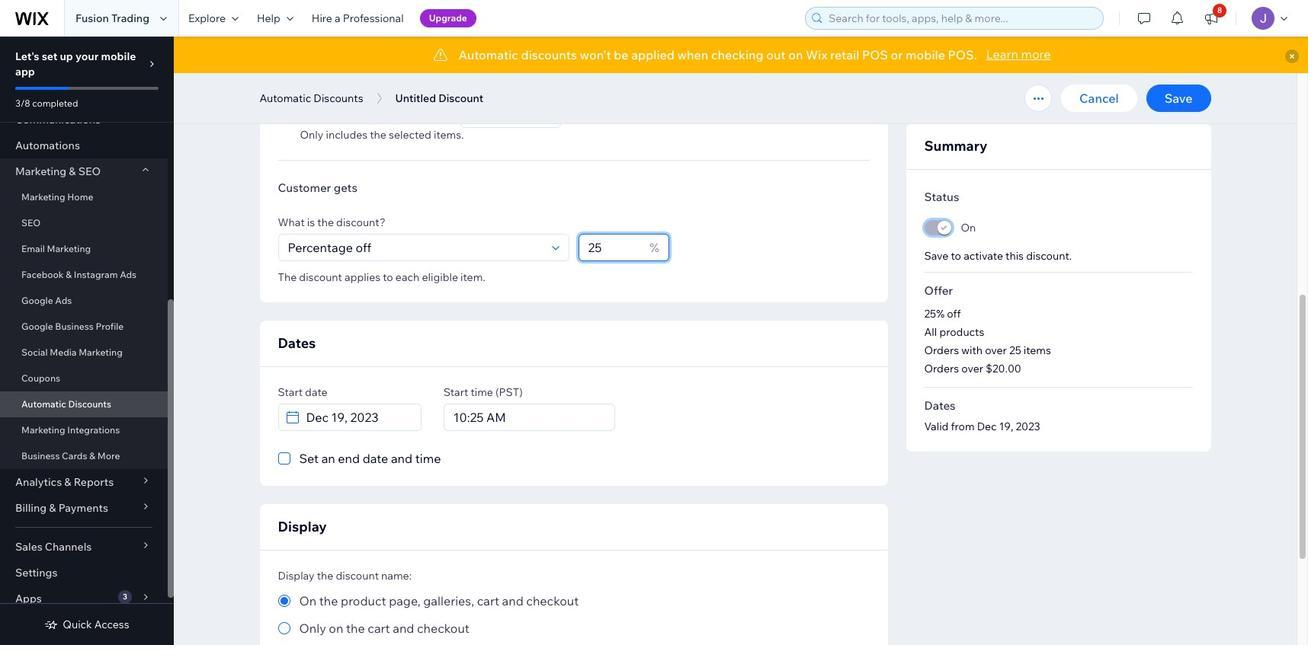 Task type: describe. For each thing, give the bounding box(es) containing it.
of
[[406, 56, 417, 71]]

1 vertical spatial seo
[[21, 217, 41, 229]]

Dec 19, 2023 field
[[301, 405, 416, 431]]

out
[[766, 47, 786, 63]]

the
[[278, 271, 297, 284]]

automatic for automatic discounts link
[[21, 399, 66, 410]]

discounts for automatic discounts button
[[314, 91, 363, 105]]

facebook & instagram ads link
[[0, 262, 168, 288]]

pos.
[[948, 47, 977, 63]]

marketing home
[[21, 191, 93, 203]]

discount
[[438, 91, 483, 105]]

the down product
[[346, 621, 365, 636]]

25%
[[924, 307, 945, 321]]

professional
[[343, 11, 404, 25]]

8 button
[[1194, 0, 1228, 37]]

business inside google business profile link
[[55, 321, 94, 332]]

& for reports
[[64, 476, 71, 489]]

name:
[[381, 569, 412, 583]]

valid
[[924, 420, 949, 434]]

instagram
[[74, 269, 118, 281]]

be
[[614, 47, 629, 63]]

set an end date and time
[[299, 451, 441, 466]]

1 vertical spatial and
[[502, 594, 524, 609]]

all
[[924, 325, 937, 339]]

products
[[939, 325, 984, 339]]

automatic discounts button
[[252, 87, 371, 110]]

1 horizontal spatial over
[[985, 344, 1007, 357]]

off
[[947, 307, 961, 321]]

only includes the selected items. for minimum quantity of items checkbox
[[300, 78, 464, 91]]

help button
[[248, 0, 302, 37]]

2 vertical spatial 0 text field
[[584, 235, 645, 261]]

sales channels
[[15, 540, 92, 554]]

time inside option
[[415, 451, 441, 466]]

google business profile link
[[0, 314, 168, 340]]

this
[[1005, 249, 1024, 263]]

$
[[470, 107, 478, 122]]

home
[[67, 191, 93, 203]]

discounts for automatic discounts link
[[68, 399, 111, 410]]

automatic discounts for automatic discounts button
[[260, 91, 363, 105]]

includes for minimum quantity of items checkbox
[[326, 78, 368, 91]]

date inside option
[[363, 451, 388, 466]]

Search for tools, apps, help & more... field
[[824, 8, 1098, 29]]

on for on the product page, galleries, cart and checkout
[[299, 594, 316, 609]]

$20.00
[[986, 362, 1021, 376]]

automatic discounts link
[[0, 392, 168, 418]]

0 vertical spatial 0 text field
[[482, 51, 555, 77]]

marketing down profile
[[79, 347, 123, 358]]

facebook & instagram ads
[[21, 269, 137, 281]]

%
[[650, 240, 659, 255]]

reports
[[74, 476, 114, 489]]

cancel button
[[1061, 85, 1137, 112]]

billing
[[15, 502, 47, 515]]

what is the discount?
[[278, 216, 385, 229]]

only on the cart and checkout
[[299, 621, 469, 636]]

sidebar element
[[0, 0, 174, 646]]

marketing for integrations
[[21, 425, 65, 436]]

marketing & seo
[[15, 165, 101, 178]]

sales
[[15, 540, 42, 554]]

when
[[677, 47, 708, 63]]

upgrade button
[[420, 9, 476, 27]]

automations
[[15, 139, 80, 152]]

start for start time (pst)
[[444, 386, 468, 399]]

3
[[123, 592, 127, 602]]

automatic discounts for automatic discounts link
[[21, 399, 111, 410]]

let's
[[15, 50, 39, 63]]

2 orders from the top
[[924, 362, 959, 376]]

3/8 completed
[[15, 98, 78, 109]]

seo link
[[0, 210, 168, 236]]

analytics
[[15, 476, 62, 489]]

1 vertical spatial discount
[[336, 569, 379, 583]]

dates for dates valid from dec 19, 2023
[[924, 399, 956, 413]]

retail
[[830, 47, 859, 63]]

includes for minimum order subtotal checkbox
[[326, 128, 368, 142]]

only includes the selected items. for minimum order subtotal checkbox
[[300, 128, 464, 142]]

25
[[1009, 344, 1021, 357]]

completed
[[32, 98, 78, 109]]

learn more link
[[986, 45, 1051, 63]]

learn
[[986, 46, 1018, 62]]

display for display the discount name:
[[278, 569, 314, 583]]

hire a professional link
[[302, 0, 413, 37]]

the down display the discount name:
[[319, 594, 338, 609]]

google for google business profile
[[21, 321, 53, 332]]

only for on
[[299, 621, 326, 636]]

more
[[97, 450, 120, 462]]

& for instagram
[[66, 269, 72, 281]]

Select field
[[283, 235, 547, 261]]

fusion
[[75, 11, 109, 25]]

& for seo
[[69, 165, 76, 178]]

eligible
[[422, 271, 458, 284]]

email marketing link
[[0, 236, 168, 262]]

is
[[307, 216, 315, 229]]

wix
[[806, 47, 827, 63]]

email marketing
[[21, 243, 91, 255]]

display for display
[[278, 518, 327, 536]]

1 vertical spatial ads
[[55, 295, 72, 306]]

save to activate this discount.
[[924, 249, 1072, 263]]

billing & payments
[[15, 502, 108, 515]]

subtotal
[[389, 106, 435, 121]]

selected for minimum order subtotal checkbox
[[389, 128, 431, 142]]

google for google ads
[[21, 295, 53, 306]]

explore
[[188, 11, 226, 25]]

and for time
[[391, 451, 412, 466]]

Minimum order subtotal checkbox
[[278, 101, 454, 128]]

let's set up your mobile app
[[15, 50, 136, 79]]

1 vertical spatial 0 text field
[[478, 101, 556, 127]]

seo inside popup button
[[78, 165, 101, 178]]

the right the is
[[317, 216, 334, 229]]

0 horizontal spatial checkout
[[417, 621, 469, 636]]

cancel
[[1079, 91, 1119, 106]]

1 horizontal spatial checkout
[[526, 594, 579, 609]]

start date
[[278, 386, 327, 399]]

display the discount name:
[[278, 569, 412, 583]]

items. for minimum order subtotal checkbox
[[434, 128, 464, 142]]

analytics & reports
[[15, 476, 114, 489]]

minimum order subtotal
[[299, 106, 435, 121]]

dates valid from dec 19, 2023
[[924, 399, 1040, 434]]

save for save
[[1164, 91, 1193, 106]]

quick
[[63, 618, 92, 632]]

the discount applies to each eligible item.
[[278, 271, 485, 284]]



Task type: vqa. For each thing, say whether or not it's contained in the screenshot.
Wed to the right
no



Task type: locate. For each thing, give the bounding box(es) containing it.
items right the "25"
[[1024, 344, 1051, 357]]

seo up marketing home link
[[78, 165, 101, 178]]

0 vertical spatial time
[[471, 386, 493, 399]]

orders
[[924, 344, 959, 357], [924, 362, 959, 376]]

start time (pst)
[[444, 386, 523, 399]]

1 vertical spatial selected
[[389, 128, 431, 142]]

alert containing learn more
[[174, 37, 1308, 73]]

analytics & reports button
[[0, 470, 168, 495]]

0 vertical spatial on
[[788, 47, 803, 63]]

marketing for &
[[15, 165, 66, 178]]

1 google from the top
[[21, 295, 53, 306]]

integrations
[[67, 425, 120, 436]]

0 vertical spatial on
[[961, 221, 976, 235]]

0 vertical spatial minimum
[[299, 56, 353, 71]]

1 display from the top
[[278, 518, 327, 536]]

0 horizontal spatial start
[[278, 386, 303, 399]]

1 horizontal spatial cart
[[477, 594, 499, 609]]

0 vertical spatial and
[[391, 451, 412, 466]]

ads
[[120, 269, 137, 281], [55, 295, 72, 306]]

from
[[951, 420, 975, 434]]

1 vertical spatial only includes the selected items.
[[300, 128, 464, 142]]

end
[[338, 451, 360, 466]]

the left name:
[[317, 569, 333, 583]]

0 vertical spatial over
[[985, 344, 1007, 357]]

0 horizontal spatial seo
[[21, 217, 41, 229]]

Minimum quantity of items checkbox
[[278, 50, 469, 78]]

& left reports on the left
[[64, 476, 71, 489]]

& right facebook
[[66, 269, 72, 281]]

on down display the discount name:
[[299, 594, 316, 609]]

discount?
[[336, 216, 385, 229]]

ads up google business profile
[[55, 295, 72, 306]]

25% off all products orders with over 25 items orders over $20.00
[[924, 307, 1051, 376]]

0 horizontal spatial to
[[383, 271, 393, 284]]

on inside option group
[[329, 621, 343, 636]]

1 horizontal spatial save
[[1164, 91, 1193, 106]]

Set an end date and time checkbox
[[278, 450, 441, 468]]

google ads
[[21, 295, 72, 306]]

business up analytics in the left of the page
[[21, 450, 60, 462]]

apps
[[15, 592, 42, 606]]

& inside dropdown button
[[49, 502, 56, 515]]

2 only includes the selected items. from the top
[[300, 128, 464, 142]]

1 vertical spatial only
[[300, 128, 323, 142]]

mobile right the "or"
[[906, 47, 945, 63]]

discounts up minimum order subtotal
[[314, 91, 363, 105]]

0 vertical spatial selected
[[389, 78, 431, 91]]

0 vertical spatial items.
[[434, 78, 464, 91]]

0 vertical spatial items
[[420, 56, 451, 71]]

to left each
[[383, 271, 393, 284]]

2 vertical spatial and
[[393, 621, 414, 636]]

0 vertical spatial discounts
[[314, 91, 363, 105]]

1 vertical spatial business
[[21, 450, 60, 462]]

2023
[[1016, 420, 1040, 434]]

and for checkout
[[393, 621, 414, 636]]

None field
[[449, 405, 610, 431]]

only for only
[[300, 128, 323, 142]]

to left activate
[[951, 249, 961, 263]]

marketing down marketing & seo on the top
[[21, 191, 65, 203]]

minimum inside minimum quantity of items checkbox
[[299, 56, 353, 71]]

0 horizontal spatial automatic
[[21, 399, 66, 410]]

0 text field left %
[[584, 235, 645, 261]]

minimum for minimum quantity of items
[[299, 56, 353, 71]]

0 vertical spatial save
[[1164, 91, 1193, 106]]

minimum for minimum order subtotal
[[299, 106, 353, 121]]

1 vertical spatial on
[[299, 594, 316, 609]]

0 horizontal spatial mobile
[[101, 50, 136, 63]]

google up the social
[[21, 321, 53, 332]]

automatic
[[458, 47, 518, 63], [260, 91, 311, 105], [21, 399, 66, 410]]

items.
[[434, 78, 464, 91], [434, 128, 464, 142]]

1 horizontal spatial on
[[788, 47, 803, 63]]

seo
[[78, 165, 101, 178], [21, 217, 41, 229]]

0 horizontal spatial automatic discounts
[[21, 399, 111, 410]]

automatic discounts up marketing integrations
[[21, 399, 111, 410]]

on down product
[[329, 621, 343, 636]]

dates
[[278, 335, 316, 352], [924, 399, 956, 413]]

the down the order
[[370, 128, 386, 142]]

items. for minimum quantity of items checkbox
[[434, 78, 464, 91]]

cart down product
[[368, 621, 390, 636]]

2 selected from the top
[[389, 128, 431, 142]]

automatic discounts inside sidebar element
[[21, 399, 111, 410]]

cart
[[477, 594, 499, 609], [368, 621, 390, 636]]

2 display from the top
[[278, 569, 314, 583]]

on right out
[[788, 47, 803, 63]]

2 google from the top
[[21, 321, 53, 332]]

on up activate
[[961, 221, 976, 235]]

checkout
[[526, 594, 579, 609], [417, 621, 469, 636]]

1 horizontal spatial dates
[[924, 399, 956, 413]]

business up social media marketing
[[55, 321, 94, 332]]

time
[[471, 386, 493, 399], [415, 451, 441, 466]]

option group containing on the product page, galleries, cart and checkout
[[278, 592, 869, 638]]

0 horizontal spatial on
[[329, 621, 343, 636]]

0 text field
[[482, 51, 555, 77], [478, 101, 556, 127], [584, 235, 645, 261]]

1 selected from the top
[[389, 78, 431, 91]]

1 vertical spatial items
[[1024, 344, 1051, 357]]

communications button
[[0, 107, 168, 133]]

1 horizontal spatial time
[[471, 386, 493, 399]]

galleries,
[[423, 594, 474, 609]]

applies
[[345, 271, 380, 284]]

on
[[788, 47, 803, 63], [329, 621, 343, 636]]

selected down of on the left top of the page
[[389, 78, 431, 91]]

ads right instagram
[[120, 269, 137, 281]]

1 vertical spatial checkout
[[417, 621, 469, 636]]

1 vertical spatial items.
[[434, 128, 464, 142]]

1 horizontal spatial mobile
[[906, 47, 945, 63]]

automatic discounts up minimum order subtotal
[[260, 91, 363, 105]]

minimum quantity of items
[[299, 56, 451, 71]]

google ads link
[[0, 288, 168, 314]]

untitled discount button
[[388, 87, 491, 110]]

1 vertical spatial minimum
[[299, 106, 353, 121]]

untitled
[[395, 91, 436, 105]]

or
[[891, 47, 903, 63]]

minimum left the order
[[299, 106, 353, 121]]

only up minimum order subtotal checkbox
[[300, 78, 323, 91]]

includes
[[326, 78, 368, 91], [326, 128, 368, 142]]

1 vertical spatial includes
[[326, 128, 368, 142]]

discounts
[[521, 47, 577, 63]]

discount right the
[[299, 271, 342, 284]]

0 horizontal spatial on
[[299, 594, 316, 609]]

0 vertical spatial only includes the selected items.
[[300, 78, 464, 91]]

start for start date
[[278, 386, 303, 399]]

seo up email
[[21, 217, 41, 229]]

1 vertical spatial over
[[961, 362, 983, 376]]

19,
[[999, 420, 1013, 434]]

automatic for automatic discounts button
[[260, 91, 311, 105]]

0 horizontal spatial save
[[924, 249, 949, 263]]

1 vertical spatial discounts
[[68, 399, 111, 410]]

cart right galleries,
[[477, 594, 499, 609]]

0 horizontal spatial discounts
[[68, 399, 111, 410]]

8
[[1217, 5, 1222, 15]]

items inside checkbox
[[420, 56, 451, 71]]

automatic inside alert
[[458, 47, 518, 63]]

0 vertical spatial discount
[[299, 271, 342, 284]]

2 start from the left
[[444, 386, 468, 399]]

discounts inside automatic discounts link
[[68, 399, 111, 410]]

0 vertical spatial orders
[[924, 344, 959, 357]]

mobile
[[906, 47, 945, 63], [101, 50, 136, 63]]

marketing integrations
[[21, 425, 120, 436]]

trading
[[111, 11, 149, 25]]

business inside business cards & more link
[[21, 450, 60, 462]]

applied
[[631, 47, 675, 63]]

untitled discount
[[395, 91, 483, 105]]

business
[[55, 321, 94, 332], [21, 450, 60, 462]]

display
[[278, 518, 327, 536], [278, 569, 314, 583]]

0 horizontal spatial ads
[[55, 295, 72, 306]]

save for save to activate this discount.
[[924, 249, 949, 263]]

0 vertical spatial cart
[[477, 594, 499, 609]]

2 items. from the top
[[434, 128, 464, 142]]

1 horizontal spatial automatic
[[260, 91, 311, 105]]

1 includes from the top
[[326, 78, 368, 91]]

includes down minimum order subtotal
[[326, 128, 368, 142]]

date right end
[[363, 451, 388, 466]]

1 vertical spatial dates
[[924, 399, 956, 413]]

1 horizontal spatial to
[[951, 249, 961, 263]]

google down facebook
[[21, 295, 53, 306]]

mobile inside let's set up your mobile app
[[101, 50, 136, 63]]

1 only includes the selected items. from the top
[[300, 78, 464, 91]]

1 horizontal spatial automatic discounts
[[260, 91, 363, 105]]

0 vertical spatial google
[[21, 295, 53, 306]]

1 vertical spatial automatic discounts
[[21, 399, 111, 410]]

email
[[21, 243, 45, 255]]

2 includes from the top
[[326, 128, 368, 142]]

business cards & more
[[21, 450, 120, 462]]

google business profile
[[21, 321, 124, 332]]

& for payments
[[49, 502, 56, 515]]

0 text field down discounts
[[478, 101, 556, 127]]

1 vertical spatial time
[[415, 451, 441, 466]]

2 vertical spatial only
[[299, 621, 326, 636]]

1 vertical spatial date
[[363, 451, 388, 466]]

0 horizontal spatial time
[[415, 451, 441, 466]]

items inside 25% off all products orders with over 25 items orders over $20.00
[[1024, 344, 1051, 357]]

1 vertical spatial cart
[[368, 621, 390, 636]]

1 vertical spatial save
[[924, 249, 949, 263]]

0 text field up discount
[[482, 51, 555, 77]]

page,
[[389, 594, 421, 609]]

0 vertical spatial only
[[300, 78, 323, 91]]

dates up valid
[[924, 399, 956, 413]]

start left '(pst)'
[[444, 386, 468, 399]]

1 horizontal spatial on
[[961, 221, 976, 235]]

social
[[21, 347, 48, 358]]

0 horizontal spatial items
[[420, 56, 451, 71]]

1 horizontal spatial date
[[363, 451, 388, 466]]

each
[[395, 271, 419, 284]]

0 vertical spatial display
[[278, 518, 327, 536]]

minimum up automatic discounts button
[[299, 56, 353, 71]]

1 vertical spatial automatic
[[260, 91, 311, 105]]

selected for minimum quantity of items checkbox
[[389, 78, 431, 91]]

set
[[299, 451, 319, 466]]

1 vertical spatial to
[[383, 271, 393, 284]]

option group
[[278, 592, 869, 638]]

and inside option
[[391, 451, 412, 466]]

over down "with"
[[961, 362, 983, 376]]

automatic inside button
[[260, 91, 311, 105]]

the down quantity
[[370, 78, 386, 91]]

quick access button
[[44, 618, 129, 632]]

discounts up integrations on the bottom left of page
[[68, 399, 111, 410]]

0 vertical spatial checkout
[[526, 594, 579, 609]]

discounts inside automatic discounts button
[[314, 91, 363, 105]]

1 vertical spatial on
[[329, 621, 343, 636]]

marketing integrations link
[[0, 418, 168, 444]]

more
[[1021, 46, 1051, 62]]

minimum
[[299, 56, 353, 71], [299, 106, 353, 121]]

settings link
[[0, 560, 168, 586]]

only includes the selected items. down quantity
[[300, 78, 464, 91]]

save button
[[1146, 85, 1211, 112]]

0 horizontal spatial cart
[[368, 621, 390, 636]]

1 horizontal spatial items
[[1024, 344, 1051, 357]]

marketing up business cards & more
[[21, 425, 65, 436]]

facebook
[[21, 269, 64, 281]]

and
[[391, 451, 412, 466], [502, 594, 524, 609], [393, 621, 414, 636]]

over left the "25"
[[985, 344, 1007, 357]]

automatic inside sidebar element
[[21, 399, 66, 410]]

dates up start date
[[278, 335, 316, 352]]

business cards & more link
[[0, 444, 168, 470]]

1 vertical spatial google
[[21, 321, 53, 332]]

help
[[257, 11, 280, 25]]

selected down subtotal
[[389, 128, 431, 142]]

only down display the discount name:
[[299, 621, 326, 636]]

1 minimum from the top
[[299, 56, 353, 71]]

marketing for home
[[21, 191, 65, 203]]

on the product page, galleries, cart and checkout
[[299, 594, 579, 609]]

cards
[[62, 450, 87, 462]]

& left more
[[89, 450, 95, 462]]

date up dec 19, 2023 field
[[305, 386, 327, 399]]

2 minimum from the top
[[299, 106, 353, 121]]

on inside alert
[[788, 47, 803, 63]]

0 horizontal spatial date
[[305, 386, 327, 399]]

marketing up facebook & instagram ads
[[47, 243, 91, 255]]

save inside button
[[1164, 91, 1193, 106]]

on for on
[[961, 221, 976, 235]]

customer gets
[[278, 181, 357, 195]]

1 horizontal spatial discounts
[[314, 91, 363, 105]]

& right the billing at left
[[49, 502, 56, 515]]

1 horizontal spatial ads
[[120, 269, 137, 281]]

0 vertical spatial business
[[55, 321, 94, 332]]

only down automatic discounts button
[[300, 128, 323, 142]]

0 vertical spatial seo
[[78, 165, 101, 178]]

automatic discounts inside button
[[260, 91, 363, 105]]

3/8
[[15, 98, 30, 109]]

media
[[50, 347, 77, 358]]

dates for dates
[[278, 335, 316, 352]]

and right end
[[391, 451, 412, 466]]

0 vertical spatial includes
[[326, 78, 368, 91]]

dates inside dates valid from dec 19, 2023
[[924, 399, 956, 413]]

only inside option group
[[299, 621, 326, 636]]

1 horizontal spatial seo
[[78, 165, 101, 178]]

offer
[[924, 284, 953, 298]]

payments
[[58, 502, 108, 515]]

1 items. from the top
[[434, 78, 464, 91]]

marketing inside popup button
[[15, 165, 66, 178]]

1 vertical spatial display
[[278, 569, 314, 583]]

product
[[341, 594, 386, 609]]

2 vertical spatial automatic
[[21, 399, 66, 410]]

billing & payments button
[[0, 495, 168, 521]]

0 horizontal spatial over
[[961, 362, 983, 376]]

activate
[[964, 249, 1003, 263]]

only includes the selected items. down the order
[[300, 128, 464, 142]]

discount up product
[[336, 569, 379, 583]]

0 horizontal spatial dates
[[278, 335, 316, 352]]

2 horizontal spatial automatic
[[458, 47, 518, 63]]

0 vertical spatial to
[[951, 249, 961, 263]]

marketing down automations
[[15, 165, 66, 178]]

0 vertical spatial ads
[[120, 269, 137, 281]]

0 vertical spatial date
[[305, 386, 327, 399]]

social media marketing link
[[0, 340, 168, 366]]

and right galleries,
[[502, 594, 524, 609]]

includes up minimum order subtotal checkbox
[[326, 78, 368, 91]]

with
[[961, 344, 983, 357]]

minimum inside minimum order subtotal checkbox
[[299, 106, 353, 121]]

items right of on the left top of the page
[[420, 56, 451, 71]]

1 start from the left
[[278, 386, 303, 399]]

and down page,
[[393, 621, 414, 636]]

hire a professional
[[312, 11, 404, 25]]

1 orders from the top
[[924, 344, 959, 357]]

& up home
[[69, 165, 76, 178]]

item.
[[460, 271, 485, 284]]

start up set
[[278, 386, 303, 399]]

1 vertical spatial orders
[[924, 362, 959, 376]]

won't
[[580, 47, 611, 63]]

1 horizontal spatial start
[[444, 386, 468, 399]]

0 vertical spatial dates
[[278, 335, 316, 352]]

only includes the selected items.
[[300, 78, 464, 91], [300, 128, 464, 142]]

0 vertical spatial automatic discounts
[[260, 91, 363, 105]]

alert
[[174, 37, 1308, 73]]

0 vertical spatial automatic
[[458, 47, 518, 63]]

mobile right "your"
[[101, 50, 136, 63]]



